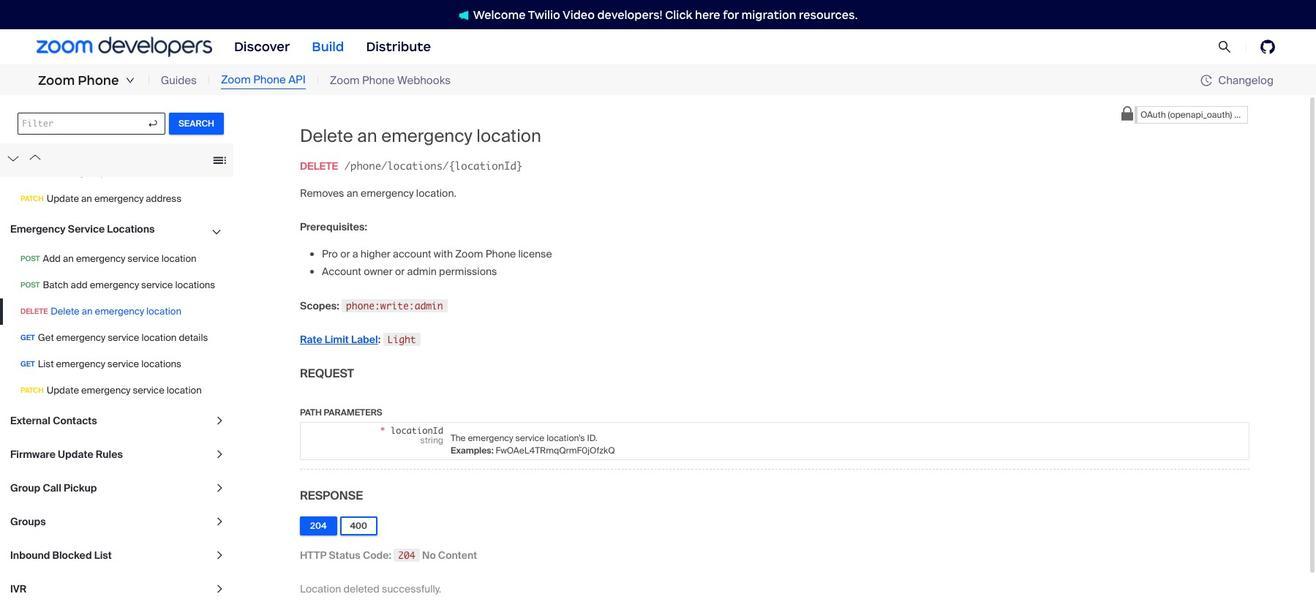 Task type: describe. For each thing, give the bounding box(es) containing it.
400 button
[[340, 517, 378, 536]]

zoom phone api
[[221, 73, 306, 87]]

204 inside 'http status code: 204 no content'
[[398, 550, 416, 561]]

phone for zoom phone webhooks
[[362, 73, 395, 88]]

zoom for zoom phone
[[38, 72, 75, 89]]

welcome twilio video developers! click here for migration resources. link
[[444, 7, 873, 22]]

request
[[300, 366, 354, 381]]

changelog link
[[1201, 73, 1274, 87]]

400
[[350, 520, 367, 532]]

for
[[723, 8, 739, 22]]

status
[[329, 549, 361, 562]]

successfully.
[[382, 582, 442, 596]]

click
[[666, 8, 693, 22]]

changelog
[[1219, 73, 1274, 87]]

here
[[695, 8, 721, 22]]

guides link
[[161, 72, 197, 89]]

zoom for zoom phone webhooks
[[330, 73, 360, 88]]

http
[[300, 549, 327, 562]]

welcome twilio video developers! click here for migration resources.
[[473, 8, 858, 22]]

video
[[563, 8, 595, 22]]

zoom phone
[[38, 72, 119, 89]]

path parameters
[[300, 407, 383, 418]]

code:
[[363, 549, 392, 562]]

guides
[[161, 73, 197, 88]]

phone for zoom phone api
[[253, 73, 286, 87]]

parameters
[[324, 407, 383, 418]]

zoom developer logo image
[[37, 37, 212, 57]]



Task type: vqa. For each thing, say whether or not it's contained in the screenshot.
'scopes' corresponding to pac scopes Link in the right bottom of the page
no



Task type: locate. For each thing, give the bounding box(es) containing it.
0 vertical spatial 204
[[310, 520, 327, 532]]

webhooks
[[398, 73, 451, 88]]

response
[[300, 488, 363, 503]]

2 horizontal spatial zoom
[[330, 73, 360, 88]]

zoom for zoom phone api
[[221, 73, 251, 87]]

1 phone from the left
[[78, 72, 119, 89]]

deleted
[[344, 582, 380, 596]]

http status code: 204 no content
[[300, 549, 478, 562]]

zoom inside zoom phone api link
[[221, 73, 251, 87]]

zoom phone api link
[[221, 72, 306, 89]]

path
[[300, 407, 322, 418]]

phone left api
[[253, 73, 286, 87]]

migration
[[742, 8, 797, 22]]

developers!
[[598, 8, 663, 22]]

204 button
[[300, 517, 337, 536]]

phone inside zoom phone webhooks link
[[362, 73, 395, 88]]

phone for zoom phone
[[78, 72, 119, 89]]

phone
[[78, 72, 119, 89], [253, 73, 286, 87], [362, 73, 395, 88]]

0 horizontal spatial 204
[[310, 520, 327, 532]]

2 phone from the left
[[253, 73, 286, 87]]

notification image
[[459, 10, 473, 20], [459, 10, 469, 20]]

zoom
[[38, 72, 75, 89], [221, 73, 251, 87], [330, 73, 360, 88]]

2 horizontal spatial phone
[[362, 73, 395, 88]]

phone inside zoom phone api link
[[253, 73, 286, 87]]

location
[[300, 582, 341, 596]]

api
[[289, 73, 306, 87]]

zoom phone webhooks link
[[330, 72, 451, 89]]

zoom inside zoom phone webhooks link
[[330, 73, 360, 88]]

0 horizontal spatial phone
[[78, 72, 119, 89]]

2 zoom from the left
[[221, 73, 251, 87]]

204 left no
[[398, 550, 416, 561]]

twilio
[[528, 8, 561, 22]]

1 horizontal spatial 204
[[398, 550, 416, 561]]

204 up http
[[310, 520, 327, 532]]

phone left 'webhooks'
[[362, 73, 395, 88]]

204
[[310, 520, 327, 532], [398, 550, 416, 561]]

no
[[422, 549, 436, 562]]

phone left the down "image"
[[78, 72, 119, 89]]

1 horizontal spatial phone
[[253, 73, 286, 87]]

content
[[438, 549, 478, 562]]

1 vertical spatial 204
[[398, 550, 416, 561]]

zoom phone webhooks
[[330, 73, 451, 88]]

resources.
[[799, 8, 858, 22]]

search image
[[1219, 40, 1232, 54], [1219, 40, 1232, 54]]

history image
[[1201, 75, 1219, 86], [1201, 75, 1213, 86]]

204 inside button
[[310, 520, 327, 532]]

0 horizontal spatial zoom
[[38, 72, 75, 89]]

1 zoom from the left
[[38, 72, 75, 89]]

1 horizontal spatial zoom
[[221, 73, 251, 87]]

3 phone from the left
[[362, 73, 395, 88]]

github image
[[1261, 40, 1276, 54], [1261, 40, 1276, 54]]

welcome
[[473, 8, 526, 22]]

3 zoom from the left
[[330, 73, 360, 88]]

location deleted successfully.
[[300, 582, 442, 596]]

down image
[[126, 76, 134, 85]]



